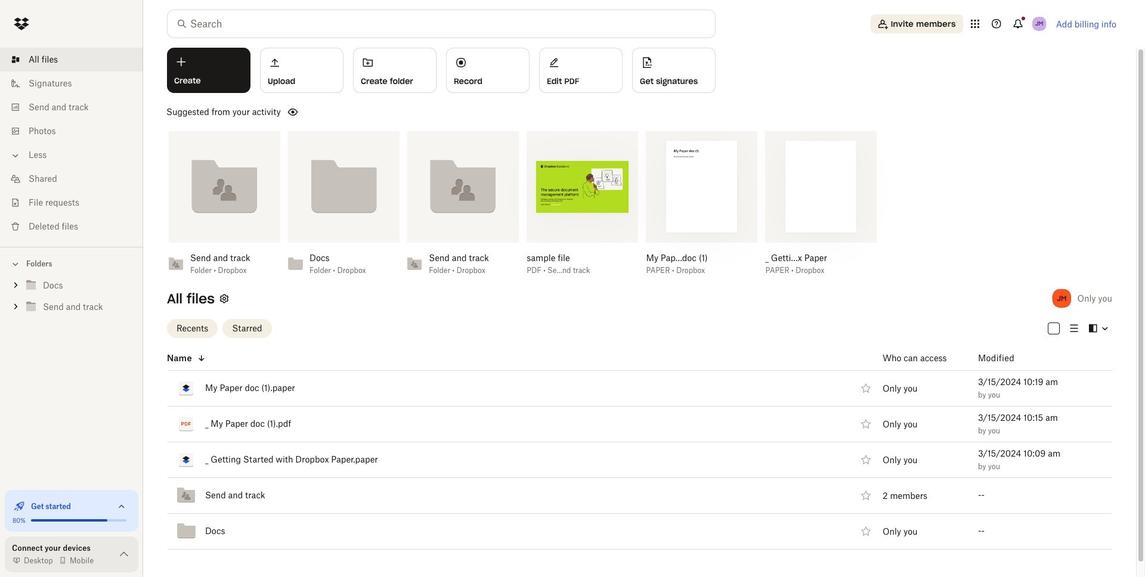 Task type: vqa. For each thing, say whether or not it's contained in the screenshot.
Name Send and track, Modified 3/15/2024 9:46 am, element
yes



Task type: describe. For each thing, give the bounding box(es) containing it.
name _ my paper doc (1).pdf, modified 3/15/2024 10:15 am, element
[[141, 407, 1113, 443]]

add to starred image for name my paper doc (1).paper, modified 3/15/2024 10:19 am, element at bottom
[[859, 381, 874, 396]]

add to starred image for name _ getting started with dropbox paper.paper, modified 3/15/2024 10:09 am, element
[[859, 453, 874, 467]]

add to starred image for 'name docs, modified 3/15/2024 9:15 am,' element
[[859, 525, 874, 539]]

getting started progress progress bar
[[31, 520, 107, 522]]

less image
[[10, 150, 21, 162]]



Task type: locate. For each thing, give the bounding box(es) containing it.
2 add to starred image from the top
[[859, 453, 874, 467]]

folder settings image
[[217, 292, 231, 306]]

1 add to starred image from the top
[[859, 381, 874, 396]]

1 vertical spatial add to starred image
[[859, 525, 874, 539]]

list item
[[0, 48, 143, 72]]

add to starred image inside the name send and track, modified 3/15/2024 9:46 am, element
[[859, 489, 874, 503]]

add to starred image inside name _ my paper doc (1).pdf, modified 3/15/2024 10:15 am, element
[[859, 417, 874, 431]]

list
[[0, 41, 143, 247]]

add to starred image for the name send and track, modified 3/15/2024 9:46 am, element
[[859, 489, 874, 503]]

add to starred image inside 'name docs, modified 3/15/2024 9:15 am,' element
[[859, 525, 874, 539]]

name my paper doc (1).paper, modified 3/15/2024 10:19 am, element
[[141, 371, 1113, 407]]

name _ getting started with dropbox paper.paper, modified 3/15/2024 10:09 am, element
[[141, 443, 1113, 478]]

1 add to starred image from the top
[[859, 417, 874, 431]]

add to starred image
[[859, 417, 874, 431], [859, 453, 874, 467], [859, 489, 874, 503]]

table
[[141, 347, 1113, 550]]

name docs, modified 3/15/2024 9:15 am, element
[[141, 514, 1113, 550]]

group
[[0, 273, 143, 327]]

add to starred image inside name _ getting started with dropbox paper.paper, modified 3/15/2024 10:09 am, element
[[859, 453, 874, 467]]

add to starred image for name _ my paper doc (1).pdf, modified 3/15/2024 10:15 am, element
[[859, 417, 874, 431]]

1 vertical spatial add to starred image
[[859, 453, 874, 467]]

add to starred image inside name my paper doc (1).paper, modified 3/15/2024 10:19 am, element
[[859, 381, 874, 396]]

0 vertical spatial add to starred image
[[859, 417, 874, 431]]

2 add to starred image from the top
[[859, 525, 874, 539]]

2 vertical spatial add to starred image
[[859, 489, 874, 503]]

name send and track, modified 3/15/2024 9:46 am, element
[[141, 478, 1113, 514]]

0 vertical spatial add to starred image
[[859, 381, 874, 396]]

3 add to starred image from the top
[[859, 489, 874, 503]]

Search in folder "Dropbox" text field
[[190, 17, 691, 31]]

dropbox image
[[10, 12, 33, 36]]

add to starred image
[[859, 381, 874, 396], [859, 525, 874, 539]]



